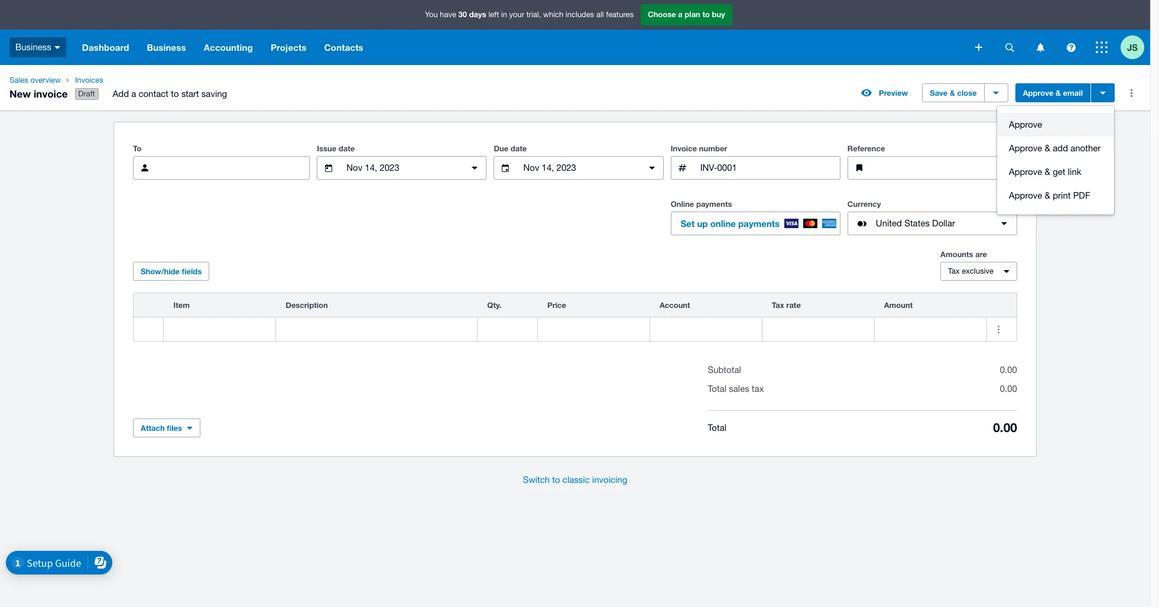 Task type: describe. For each thing, give the bounding box(es) containing it.
invoices
[[75, 76, 103, 85]]

rate
[[786, 300, 801, 310]]

dollar
[[932, 218, 955, 228]]

all
[[596, 10, 604, 19]]

another
[[1071, 143, 1101, 153]]

overview
[[30, 76, 61, 85]]

which
[[543, 10, 564, 19]]

contact
[[139, 89, 168, 99]]

approve & email button
[[1015, 83, 1091, 102]]

exclusive
[[962, 267, 994, 276]]

number
[[699, 144, 727, 153]]

approve & email
[[1023, 88, 1083, 98]]

due date
[[494, 144, 527, 153]]

draft
[[78, 89, 95, 98]]

due
[[494, 144, 509, 153]]

js button
[[1121, 30, 1150, 65]]

attach files button
[[133, 419, 200, 438]]

approve button
[[997, 113, 1114, 137]]

2 horizontal spatial svg image
[[1096, 41, 1108, 53]]

1 business button from the left
[[0, 30, 73, 65]]

invoice
[[34, 87, 68, 100]]

invoice
[[671, 144, 697, 153]]

you have 30 days left in your trial, which includes all features
[[425, 10, 634, 19]]

files
[[167, 423, 182, 433]]

united
[[876, 218, 902, 228]]

item
[[173, 300, 190, 310]]

show/hide
[[141, 267, 180, 276]]

are
[[976, 250, 987, 259]]

1 horizontal spatial svg image
[[975, 44, 982, 51]]

plan
[[685, 10, 700, 19]]

save & close
[[930, 88, 977, 98]]

currency
[[848, 199, 881, 209]]

projects
[[271, 42, 307, 53]]

more line item options element
[[987, 293, 1017, 317]]

& for add
[[1045, 143, 1050, 153]]

save & close button
[[922, 83, 985, 102]]

contact element
[[133, 156, 310, 180]]

& for email
[[1056, 88, 1061, 98]]

choose a plan to buy
[[648, 10, 725, 19]]

show/hide fields
[[141, 267, 202, 276]]

set up online payments button
[[671, 212, 841, 235]]

your
[[509, 10, 524, 19]]

contacts button
[[315, 30, 372, 65]]

states
[[905, 218, 930, 228]]

approve for approve & add another
[[1009, 143, 1042, 153]]

in
[[501, 10, 507, 19]]

tax for tax exclusive
[[948, 267, 960, 276]]

online
[[671, 199, 694, 209]]

contacts
[[324, 42, 363, 53]]

choose
[[648, 10, 676, 19]]

1 horizontal spatial svg image
[[1037, 43, 1044, 52]]

2 vertical spatial 0.00
[[993, 420, 1017, 435]]

0 vertical spatial payments
[[696, 199, 732, 209]]

add a contact to start saving
[[113, 89, 227, 99]]

attach files
[[141, 423, 182, 433]]

trial,
[[527, 10, 541, 19]]

invoices link
[[70, 74, 237, 86]]

add
[[113, 89, 129, 99]]

have
[[440, 10, 456, 19]]

approve & get link
[[1009, 167, 1082, 177]]

approve for approve & print pdf
[[1009, 190, 1042, 200]]

js
[[1127, 42, 1138, 52]]

you
[[425, 10, 438, 19]]

2 horizontal spatial svg image
[[1067, 43, 1076, 52]]

payments inside popup button
[[738, 218, 780, 229]]

sales overview
[[9, 76, 61, 85]]

subtotal
[[708, 365, 741, 375]]

a for plan
[[678, 10, 683, 19]]

features
[[606, 10, 634, 19]]

sales overview link
[[5, 74, 66, 86]]

To text field
[[161, 157, 309, 179]]

pdf
[[1073, 190, 1090, 200]]

to inside "button"
[[552, 475, 560, 485]]

reference
[[848, 144, 885, 153]]

approve & add another button
[[997, 137, 1114, 160]]

0 horizontal spatial svg image
[[54, 46, 60, 49]]

Amount field
[[875, 318, 986, 341]]

classic
[[563, 475, 590, 485]]

more date options image
[[640, 156, 664, 180]]

Due date text field
[[522, 157, 635, 179]]

qty.
[[487, 300, 502, 310]]

more date options image
[[463, 156, 487, 180]]

accounting button
[[195, 30, 262, 65]]

tax exclusive button
[[941, 262, 1017, 281]]

attach
[[141, 423, 165, 433]]

invoicing
[[592, 475, 627, 485]]

amounts
[[941, 250, 973, 259]]

days
[[469, 10, 486, 19]]



Task type: vqa. For each thing, say whether or not it's contained in the screenshot.
Contact 'Element'
yes



Task type: locate. For each thing, give the bounding box(es) containing it.
total for total
[[708, 422, 727, 433]]

up
[[697, 218, 708, 229]]

issue
[[317, 144, 336, 153]]

tax
[[752, 384, 764, 394]]

none field inside invoice line item list element
[[164, 318, 276, 341]]

approve for approve & email
[[1023, 88, 1054, 98]]

link
[[1068, 167, 1082, 177]]

svg image
[[1067, 43, 1076, 52], [975, 44, 982, 51], [54, 46, 60, 49]]

saving
[[201, 89, 227, 99]]

a inside banner
[[678, 10, 683, 19]]

new
[[9, 87, 31, 100]]

total down the subtotal
[[708, 384, 727, 394]]

1 horizontal spatial to
[[552, 475, 560, 485]]

approve & add another
[[1009, 143, 1101, 153]]

svg image up close at the top right of the page
[[975, 44, 982, 51]]

approve up approve & get link
[[1009, 143, 1042, 153]]

to for contact
[[171, 89, 179, 99]]

invoice number
[[671, 144, 727, 153]]

0 vertical spatial tax
[[948, 267, 960, 276]]

a left plan
[[678, 10, 683, 19]]

2 vertical spatial to
[[552, 475, 560, 485]]

payments right online
[[738, 218, 780, 229]]

Inventory item text field
[[164, 318, 276, 341]]

& for close
[[950, 88, 955, 98]]

tax exclusive
[[948, 267, 994, 276]]

approve & print pdf
[[1009, 190, 1090, 200]]

1 horizontal spatial business button
[[138, 30, 195, 65]]

payments
[[696, 199, 732, 209], [738, 218, 780, 229]]

1 horizontal spatial date
[[511, 144, 527, 153]]

svg image up overview
[[54, 46, 60, 49]]

save
[[930, 88, 948, 98]]

navigation inside banner
[[73, 30, 967, 65]]

fields
[[182, 267, 202, 276]]

united states dollar button
[[848, 212, 1017, 235]]

buy
[[712, 10, 725, 19]]

add
[[1053, 143, 1068, 153]]

1 vertical spatial 0.00
[[1000, 384, 1017, 394]]

approve & print pdf button
[[997, 184, 1114, 208]]

0 vertical spatial a
[[678, 10, 683, 19]]

date
[[339, 144, 355, 153], [511, 144, 527, 153]]

approve & get link button
[[997, 160, 1114, 184]]

print
[[1053, 190, 1071, 200]]

tax rate
[[772, 300, 801, 310]]

date for due date
[[511, 144, 527, 153]]

a
[[678, 10, 683, 19], [131, 89, 136, 99]]

& left add
[[1045, 143, 1050, 153]]

0.00
[[1000, 365, 1017, 375], [1000, 384, 1017, 394], [993, 420, 1017, 435]]

Quantity field
[[478, 318, 537, 341]]

date right issue
[[339, 144, 355, 153]]

2 date from the left
[[511, 144, 527, 153]]

approve left "email"
[[1023, 88, 1054, 98]]

0 vertical spatial to
[[703, 10, 710, 19]]

tax for tax rate
[[772, 300, 784, 310]]

& left print on the top of the page
[[1045, 190, 1050, 200]]

business button up sales overview
[[0, 30, 73, 65]]

0 horizontal spatial tax
[[772, 300, 784, 310]]

list box containing approve
[[997, 106, 1114, 215]]

invoice number element
[[671, 156, 841, 180]]

0.00 for total sales tax
[[1000, 384, 1017, 394]]

0 horizontal spatial date
[[339, 144, 355, 153]]

banner
[[0, 0, 1150, 65]]

to left buy
[[703, 10, 710, 19]]

& for get
[[1045, 167, 1050, 177]]

more invoice options image
[[1120, 81, 1143, 105]]

tax inside invoice line item list element
[[772, 300, 784, 310]]

close
[[957, 88, 977, 98]]

navigation
[[73, 30, 967, 65]]

None field
[[164, 318, 276, 341]]

set
[[681, 218, 695, 229]]

payments up online
[[696, 199, 732, 209]]

1 horizontal spatial a
[[678, 10, 683, 19]]

1 date from the left
[[339, 144, 355, 153]]

description
[[286, 300, 328, 310]]

dashboard link
[[73, 30, 138, 65]]

0 vertical spatial 0.00
[[1000, 365, 1017, 375]]

approve left get
[[1009, 167, 1042, 177]]

Price field
[[538, 318, 650, 341]]

total for total sales tax
[[708, 384, 727, 394]]

0 horizontal spatial business button
[[0, 30, 73, 65]]

email
[[1063, 88, 1083, 98]]

a right add
[[131, 89, 136, 99]]

invoice line item list element
[[133, 293, 1017, 342]]

account
[[660, 300, 690, 310]]

2 horizontal spatial to
[[703, 10, 710, 19]]

preview
[[879, 88, 908, 98]]

business button up invoices 'link'
[[138, 30, 195, 65]]

banner containing js
[[0, 0, 1150, 65]]

to
[[133, 144, 142, 153]]

start
[[181, 89, 199, 99]]

tax inside popup button
[[948, 267, 960, 276]]

to
[[703, 10, 710, 19], [171, 89, 179, 99], [552, 475, 560, 485]]

tax left rate
[[772, 300, 784, 310]]

1 total from the top
[[708, 384, 727, 394]]

Description text field
[[276, 318, 477, 341]]

to left start
[[171, 89, 179, 99]]

approve up approve & add another
[[1009, 119, 1042, 130]]

approve
[[1023, 88, 1054, 98], [1009, 119, 1042, 130], [1009, 143, 1042, 153], [1009, 167, 1042, 177], [1009, 190, 1042, 200]]

amounts are
[[941, 250, 987, 259]]

svg image up "email"
[[1067, 43, 1076, 52]]

switch
[[523, 475, 550, 485]]

1 vertical spatial tax
[[772, 300, 784, 310]]

date right due
[[511, 144, 527, 153]]

0 horizontal spatial business
[[15, 42, 51, 52]]

& left get
[[1045, 167, 1050, 177]]

group containing approve
[[997, 106, 1114, 215]]

0 horizontal spatial payments
[[696, 199, 732, 209]]

projects button
[[262, 30, 315, 65]]

approve down approve & get link
[[1009, 190, 1042, 200]]

dashboard
[[82, 42, 129, 53]]

online
[[710, 218, 736, 229]]

amount
[[884, 300, 913, 310]]

1 vertical spatial payments
[[738, 218, 780, 229]]

Issue date text field
[[345, 157, 458, 179]]

svg image
[[1096, 41, 1108, 53], [1005, 43, 1014, 52], [1037, 43, 1044, 52]]

0 horizontal spatial to
[[171, 89, 179, 99]]

set up online payments
[[681, 218, 780, 229]]

united states dollar
[[876, 218, 955, 228]]

total down total sales tax
[[708, 422, 727, 433]]

price
[[547, 300, 566, 310]]

0 vertical spatial total
[[708, 384, 727, 394]]

includes
[[566, 10, 594, 19]]

tax down amounts
[[948, 267, 960, 276]]

sales
[[9, 76, 28, 85]]

issue date
[[317, 144, 355, 153]]

0.00 for subtotal
[[1000, 365, 1017, 375]]

& right save
[[950, 88, 955, 98]]

0 horizontal spatial a
[[131, 89, 136, 99]]

to right switch
[[552, 475, 560, 485]]

preview button
[[854, 83, 915, 102]]

approve for approve
[[1009, 119, 1042, 130]]

30
[[459, 10, 467, 19]]

2 total from the top
[[708, 422, 727, 433]]

& for print
[[1045, 190, 1050, 200]]

switch to classic invoicing button
[[514, 468, 637, 492]]

0 horizontal spatial svg image
[[1005, 43, 1014, 52]]

list box
[[997, 106, 1114, 215]]

business
[[15, 42, 51, 52], [147, 42, 186, 53]]

business up invoices 'link'
[[147, 42, 186, 53]]

tax
[[948, 267, 960, 276], [772, 300, 784, 310]]

switch to classic invoicing
[[523, 475, 627, 485]]

Invoice number text field
[[699, 157, 840, 179]]

a for contact
[[131, 89, 136, 99]]

1 vertical spatial to
[[171, 89, 179, 99]]

sales
[[729, 384, 749, 394]]

date for issue date
[[339, 144, 355, 153]]

accounting
[[204, 42, 253, 53]]

1 horizontal spatial business
[[147, 42, 186, 53]]

get
[[1053, 167, 1066, 177]]

1 vertical spatial a
[[131, 89, 136, 99]]

& left "email"
[[1056, 88, 1061, 98]]

business up sales overview
[[15, 42, 51, 52]]

total sales tax
[[708, 384, 764, 394]]

2 business button from the left
[[138, 30, 195, 65]]

new invoice
[[9, 87, 68, 100]]

left
[[489, 10, 499, 19]]

more line item options image
[[987, 318, 1011, 341]]

approve for approve & get link
[[1009, 167, 1042, 177]]

navigation containing dashboard
[[73, 30, 967, 65]]

1 horizontal spatial tax
[[948, 267, 960, 276]]

to for plan
[[703, 10, 710, 19]]

total
[[708, 384, 727, 394], [708, 422, 727, 433]]

Reference text field
[[876, 157, 1017, 179]]

1 vertical spatial total
[[708, 422, 727, 433]]

group
[[997, 106, 1114, 215]]

1 horizontal spatial payments
[[738, 218, 780, 229]]

show/hide fields button
[[133, 262, 209, 281]]



